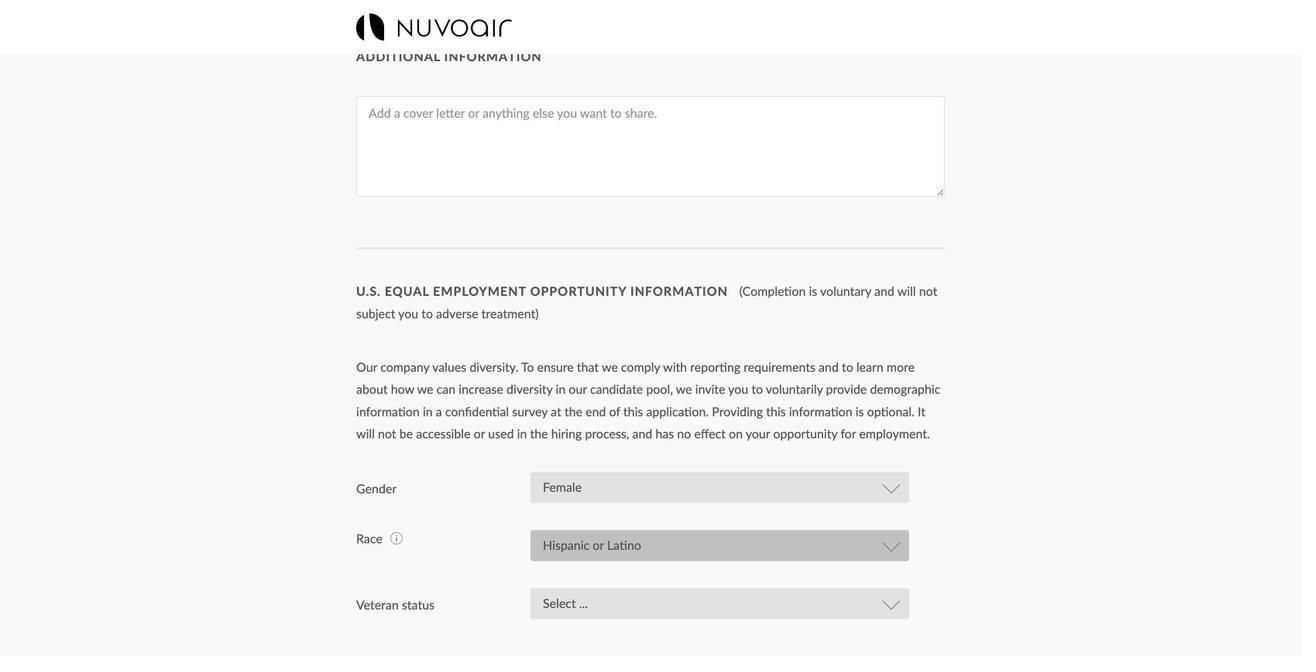 Task type: describe. For each thing, give the bounding box(es) containing it.
click to see details about each option. image
[[390, 532, 403, 545]]



Task type: locate. For each thing, give the bounding box(es) containing it.
Add a cover letter or anything else you want to share. text field
[[356, 96, 945, 197]]

nuvoair logo image
[[356, 14, 512, 41]]



Task type: vqa. For each thing, say whether or not it's contained in the screenshot.
text box
no



